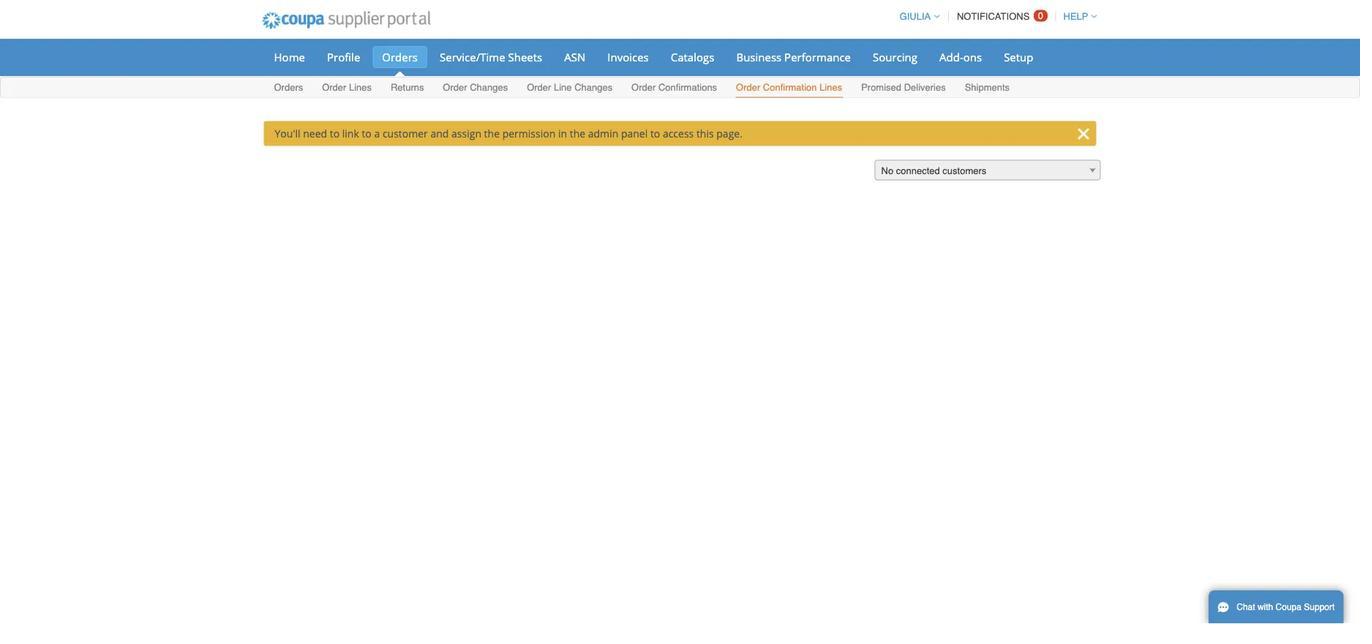 Task type: describe. For each thing, give the bounding box(es) containing it.
link
[[342, 127, 359, 141]]

permission
[[503, 127, 556, 141]]

order confirmation lines
[[736, 82, 843, 93]]

order for order confirmations
[[632, 82, 656, 93]]

business performance
[[737, 49, 851, 64]]

service/time sheets link
[[430, 46, 552, 68]]

order for order changes
[[443, 82, 467, 93]]

customers
[[943, 165, 987, 176]]

giulia link
[[893, 11, 940, 22]]

sheets
[[508, 49, 542, 64]]

No connected customers field
[[875, 160, 1101, 181]]

confirmations
[[659, 82, 717, 93]]

with
[[1258, 602, 1274, 613]]

panel
[[621, 127, 648, 141]]

performance
[[785, 49, 851, 64]]

2 lines from the left
[[820, 82, 843, 93]]

chat with coupa support
[[1237, 602, 1335, 613]]

order lines link
[[321, 79, 373, 98]]

line
[[554, 82, 572, 93]]

1 vertical spatial orders link
[[273, 79, 304, 98]]

connected
[[896, 165, 940, 176]]

0 vertical spatial orders link
[[373, 46, 427, 68]]

order line changes link
[[526, 79, 613, 98]]

order for order lines
[[322, 82, 346, 93]]

2 to from the left
[[362, 127, 372, 141]]

help link
[[1057, 11, 1097, 22]]

sourcing link
[[864, 46, 927, 68]]

order confirmation lines link
[[736, 79, 843, 98]]

lines inside 'link'
[[349, 82, 372, 93]]

orders for bottom orders link
[[274, 82, 303, 93]]

no
[[882, 165, 894, 176]]

setup link
[[995, 46, 1043, 68]]

No connected customers text field
[[876, 161, 1100, 181]]

returns link
[[390, 79, 425, 98]]

order changes
[[443, 82, 508, 93]]

home
[[274, 49, 305, 64]]

notifications 0
[[957, 10, 1044, 22]]

this
[[697, 127, 714, 141]]

need
[[303, 127, 327, 141]]

business performance link
[[727, 46, 861, 68]]

you'll need to link to a customer and assign the permission in the admin panel to access this page.
[[275, 127, 743, 141]]

returns
[[391, 82, 424, 93]]

customer
[[383, 127, 428, 141]]

ons
[[964, 49, 982, 64]]

page.
[[717, 127, 743, 141]]

service/time sheets
[[440, 49, 542, 64]]

promised deliveries
[[862, 82, 946, 93]]



Task type: locate. For each thing, give the bounding box(es) containing it.
0 horizontal spatial to
[[330, 127, 340, 141]]

0 horizontal spatial orders
[[274, 82, 303, 93]]

order left line
[[527, 82, 551, 93]]

to left a
[[362, 127, 372, 141]]

orders
[[382, 49, 418, 64], [274, 82, 303, 93]]

changes right line
[[575, 82, 613, 93]]

changes down service/time sheets link
[[470, 82, 508, 93]]

coupa supplier portal image
[[252, 2, 441, 39]]

1 vertical spatial orders
[[274, 82, 303, 93]]

coupa
[[1276, 602, 1302, 613]]

shipments
[[965, 82, 1010, 93]]

home link
[[265, 46, 315, 68]]

1 horizontal spatial orders link
[[373, 46, 427, 68]]

2 changes from the left
[[575, 82, 613, 93]]

add-
[[940, 49, 964, 64]]

the right "assign"
[[484, 127, 500, 141]]

add-ons link
[[930, 46, 992, 68]]

to right 'panel'
[[651, 127, 660, 141]]

business
[[737, 49, 782, 64]]

order confirmations
[[632, 82, 717, 93]]

lines down performance
[[820, 82, 843, 93]]

assign
[[452, 127, 482, 141]]

orders up returns
[[382, 49, 418, 64]]

shipments link
[[964, 79, 1011, 98]]

support
[[1304, 602, 1335, 613]]

order down service/time
[[443, 82, 467, 93]]

0 horizontal spatial changes
[[470, 82, 508, 93]]

changes
[[470, 82, 508, 93], [575, 82, 613, 93]]

0 vertical spatial orders
[[382, 49, 418, 64]]

to
[[330, 127, 340, 141], [362, 127, 372, 141], [651, 127, 660, 141]]

order down invoices link
[[632, 82, 656, 93]]

help
[[1064, 11, 1089, 22]]

1 the from the left
[[484, 127, 500, 141]]

you'll
[[275, 127, 300, 141]]

invoices link
[[598, 46, 659, 68]]

promised deliveries link
[[861, 79, 947, 98]]

confirmation
[[763, 82, 817, 93]]

order down business on the top right of page
[[736, 82, 761, 93]]

sourcing
[[873, 49, 918, 64]]

3 order from the left
[[527, 82, 551, 93]]

2 order from the left
[[443, 82, 467, 93]]

notifications
[[957, 11, 1030, 22]]

3 to from the left
[[651, 127, 660, 141]]

the right in
[[570, 127, 586, 141]]

order line changes
[[527, 82, 613, 93]]

1 changes from the left
[[470, 82, 508, 93]]

0 horizontal spatial orders link
[[273, 79, 304, 98]]

chat
[[1237, 602, 1256, 613]]

order changes link
[[442, 79, 509, 98]]

admin
[[588, 127, 619, 141]]

lines down profile link on the left of the page
[[349, 82, 372, 93]]

2 the from the left
[[570, 127, 586, 141]]

1 horizontal spatial orders
[[382, 49, 418, 64]]

service/time
[[440, 49, 505, 64]]

1 order from the left
[[322, 82, 346, 93]]

asn
[[564, 49, 586, 64]]

lines
[[349, 82, 372, 93], [820, 82, 843, 93]]

1 horizontal spatial the
[[570, 127, 586, 141]]

order for order line changes
[[527, 82, 551, 93]]

add-ons
[[940, 49, 982, 64]]

2 horizontal spatial to
[[651, 127, 660, 141]]

orders link down home link
[[273, 79, 304, 98]]

orders down home link
[[274, 82, 303, 93]]

orders link
[[373, 46, 427, 68], [273, 79, 304, 98]]

asn link
[[555, 46, 595, 68]]

access
[[663, 127, 694, 141]]

order
[[322, 82, 346, 93], [443, 82, 467, 93], [527, 82, 551, 93], [632, 82, 656, 93], [736, 82, 761, 93]]

1 horizontal spatial to
[[362, 127, 372, 141]]

1 to from the left
[[330, 127, 340, 141]]

the
[[484, 127, 500, 141], [570, 127, 586, 141]]

catalogs
[[671, 49, 715, 64]]

in
[[558, 127, 567, 141]]

order lines
[[322, 82, 372, 93]]

order inside 'link'
[[322, 82, 346, 93]]

promised
[[862, 82, 902, 93]]

catalogs link
[[661, 46, 724, 68]]

chat with coupa support button
[[1209, 591, 1344, 624]]

orders link up returns
[[373, 46, 427, 68]]

0 horizontal spatial lines
[[349, 82, 372, 93]]

profile
[[327, 49, 360, 64]]

no connected customers
[[882, 165, 987, 176]]

1 horizontal spatial lines
[[820, 82, 843, 93]]

profile link
[[318, 46, 370, 68]]

1 lines from the left
[[349, 82, 372, 93]]

invoices
[[608, 49, 649, 64]]

and
[[431, 127, 449, 141]]

order down profile link on the left of the page
[[322, 82, 346, 93]]

1 horizontal spatial changes
[[575, 82, 613, 93]]

5 order from the left
[[736, 82, 761, 93]]

navigation containing notifications 0
[[893, 2, 1097, 31]]

orders for orders link to the top
[[382, 49, 418, 64]]

a
[[374, 127, 380, 141]]

deliveries
[[904, 82, 946, 93]]

giulia
[[900, 11, 931, 22]]

setup
[[1004, 49, 1034, 64]]

0 horizontal spatial the
[[484, 127, 500, 141]]

order for order confirmation lines
[[736, 82, 761, 93]]

order confirmations link
[[631, 79, 718, 98]]

navigation
[[893, 2, 1097, 31]]

0
[[1038, 10, 1044, 21]]

4 order from the left
[[632, 82, 656, 93]]

to left link
[[330, 127, 340, 141]]



Task type: vqa. For each thing, say whether or not it's contained in the screenshot.
1st Lines from the right
yes



